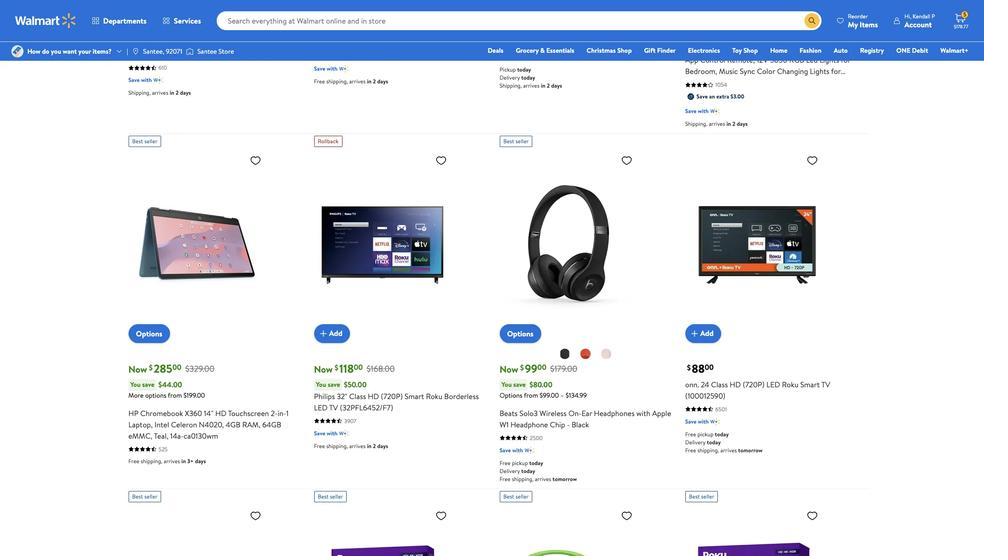 Task type: vqa. For each thing, say whether or not it's contained in the screenshot.
a to the right
no



Task type: locate. For each thing, give the bounding box(es) containing it.
walmart plus image down 6501
[[711, 417, 720, 426]]

1 vertical spatial more
[[128, 391, 144, 400]]

1 vertical spatial black
[[572, 419, 589, 430]]

options for 285
[[136, 328, 162, 339]]

you save $24.00 more options from $11.99
[[686, 15, 757, 35]]

- left r1
[[159, 60, 162, 71]]

days down steel
[[377, 77, 388, 85]]

1 vertical spatial led
[[314, 402, 328, 413]]

clear search field text image
[[794, 17, 801, 24]]

0 horizontal spatial -
[[159, 60, 162, 71]]

0 vertical spatial options
[[702, 26, 724, 35]]

0 horizontal spatial more
[[128, 391, 144, 400]]

shipping, for samsung galaxy watch4 classic 42mm smart watch, bluetooth, stainless steel black
[[327, 77, 348, 85]]

Walmart Site-Wide search field
[[217, 11, 822, 30]]

$50.00 inside 'you save $50.00 samsung galaxy watch4 classic 42mm smart watch, bluetooth, stainless steel black 2688'
[[344, 15, 367, 25]]

2 free shipping, arrives in 2 days from the top
[[314, 442, 388, 450]]

in-
[[278, 408, 286, 418]]

led up remote,
[[728, 43, 740, 54]]

more inside you save $44.00 more options from $199.00
[[128, 391, 144, 400]]

0 horizontal spatial led
[[314, 402, 328, 413]]

gift finder
[[645, 46, 676, 55]]

1 vertical spatial walmart plus image
[[340, 429, 349, 438]]

add for add to cart image
[[329, 328, 343, 339]]

walmart plus image for led
[[340, 429, 349, 438]]

1 add button from the left
[[314, 324, 350, 343]]

 image left how on the left of the page
[[11, 45, 24, 58]]

0 horizontal spatial options link
[[128, 324, 170, 343]]

shipping, down 2500
[[512, 475, 534, 483]]

0 horizontal spatial tv
[[329, 402, 338, 413]]

rollback
[[318, 137, 339, 145]]

1 vertical spatial class
[[349, 391, 366, 402]]

options down $44.00
[[145, 391, 166, 400]]

teal,
[[154, 431, 168, 441]]

from down the "$24.00"
[[725, 26, 739, 35]]

christmas
[[587, 46, 616, 55]]

save an extra $3.00
[[697, 92, 745, 101]]

1 horizontal spatial roku
[[783, 379, 799, 390]]

onn. 24 class hd (720p) led roku smart tv (100012590)
[[686, 379, 831, 401]]

smart inside you save $10.00 contixo kids smart robot toy mini robot talking singing dancing interactive voice control touch sensor speech recognition infant toddler children robotics - r1 blue
[[171, 26, 191, 37]]

options for $24.00
[[702, 26, 724, 35]]

2 horizontal spatial from
[[725, 26, 739, 35]]

3 $ from the left
[[521, 362, 524, 373]]

you save $50.00 philips 32" class hd (720p) smart roku borderless led tv (32pfl6452/f7)
[[314, 380, 479, 413]]

walmart plus image down 3907
[[340, 429, 349, 438]]

smart inside onn. 24 class hd (720p) led roku smart tv (100012590)
[[801, 379, 820, 390]]

you for $11.99
[[688, 15, 698, 25]]

hd inside hp chromebook x360 14" hd touchscreen 2-in-1 laptop, intel celeron n4020, 4gb ram, 64gb emmc, teal, 14a-ca0130wm
[[215, 408, 227, 418]]

for down auto
[[832, 66, 841, 76]]

options inside you save $24.00 more options from $11.99
[[702, 26, 724, 35]]

1 horizontal spatial tv
[[822, 379, 831, 390]]

robot up interactive
[[193, 26, 213, 37]]

2 vertical spatial hd
[[215, 408, 227, 418]]

save with
[[500, 53, 523, 61], [314, 65, 338, 73], [128, 76, 152, 84], [686, 107, 709, 115], [686, 418, 709, 426], [314, 429, 338, 437], [500, 446, 523, 454]]

1 horizontal spatial more
[[686, 26, 701, 35]]

2 horizontal spatial hd
[[730, 379, 741, 390]]

rgb
[[790, 55, 805, 65]]

1 horizontal spatial pickup
[[698, 430, 714, 438]]

$50.00 down now $ 118 00 $168.00
[[344, 380, 367, 390]]

00 inside now $ 285 00 $329.00
[[172, 362, 182, 372]]

- right chip
[[567, 419, 570, 430]]

save for classic
[[328, 15, 340, 25]]

2 $ from the left
[[335, 362, 339, 373]]

35mm
[[610, 15, 631, 25]]

0 vertical spatial tv
[[822, 379, 831, 390]]

1 horizontal spatial shop
[[744, 46, 758, 55]]

0 horizontal spatial hd
[[215, 408, 227, 418]]

shop
[[618, 46, 632, 55], [744, 46, 758, 55]]

add to favorites list, leapfrog mr. pencils scribble, write & read writing toy for preschoolers image
[[622, 510, 633, 522]]

0 vertical spatial control
[[240, 38, 265, 48]]

0 horizontal spatial shipping, arrives in 2 days
[[128, 89, 191, 97]]

free pickup today delivery today free shipping, arrives tomorrow down 2500
[[500, 459, 577, 483]]

n4020,
[[199, 419, 224, 430]]

0 horizontal spatial toy
[[214, 26, 225, 37]]

walmart plus image down 2688
[[340, 64, 349, 74]]

1 horizontal spatial add
[[701, 328, 714, 339]]

now left 285
[[128, 363, 147, 376]]

arrives down 3907
[[350, 442, 366, 450]]

walmart plus image down an at the right of the page
[[711, 106, 720, 116]]

with down 'robotics'
[[141, 76, 152, 84]]

0 vertical spatial shipping, arrives in 2 days
[[128, 89, 191, 97]]

1 horizontal spatial control
[[701, 55, 726, 65]]

0 vertical spatial -
[[159, 60, 162, 71]]

1 horizontal spatial from
[[524, 391, 538, 400]]

one debit link
[[893, 45, 933, 56]]

0 vertical spatial led
[[728, 43, 740, 54]]

$ for 285
[[149, 362, 153, 373]]

1 vertical spatial pickup
[[512, 459, 528, 467]]

you for $199.00
[[130, 380, 141, 389]]

from
[[725, 26, 739, 35], [168, 391, 182, 400], [524, 391, 538, 400]]

2 down stainless
[[373, 77, 376, 85]]

00 for 118
[[354, 362, 363, 372]]

(720p) inside onn. 24 class hd (720p) led roku smart tv (100012590)
[[743, 379, 765, 390]]

1 horizontal spatial led
[[807, 55, 818, 65]]

contixo
[[128, 26, 154, 37]]

1 vertical spatial hd
[[368, 391, 379, 402]]

1 vertical spatial shipping, arrives in 2 days
[[686, 120, 748, 128]]

walmart plus image
[[340, 64, 349, 74], [340, 429, 349, 438], [525, 446, 535, 455]]

$ inside $ 88 00
[[688, 362, 691, 373]]

00 inside $ 88 00
[[705, 362, 714, 372]]

led down light
[[807, 55, 818, 65]]

in inside 'pickup today delivery today shipping, arrives in 2 days'
[[541, 82, 546, 90]]

save inside you save $80.00 options from $99.00 – $134.99
[[514, 380, 526, 389]]

shipping, down pickup
[[500, 82, 522, 90]]

0 vertical spatial $50.00
[[344, 15, 367, 25]]

1 vertical spatial tv
[[329, 402, 338, 413]]

control up toddler
[[240, 38, 265, 48]]

lights down fashion
[[811, 66, 830, 76]]

arrives down 2688
[[350, 77, 366, 85]]

best for 'roku streaming stick 4k | streaming device 4k/hdr/dolby vision with voice remote with tv controls and long-range wi-fi' 'image'
[[318, 492, 329, 500]]

philips
[[314, 391, 335, 402]]

0 horizontal spatial add
[[329, 328, 343, 339]]

$ left 99
[[521, 362, 524, 373]]

save up contixo
[[142, 15, 155, 25]]

14a-
[[170, 431, 184, 441]]

0 vertical spatial more
[[686, 26, 701, 35]]

save down 'robotics'
[[128, 76, 140, 84]]

you up contixo
[[130, 15, 141, 25]]

0 vertical spatial black
[[398, 38, 416, 48]]

save inside 'you save $50.00 samsung galaxy watch4 classic 42mm smart watch, bluetooth, stainless steel black 2688'
[[328, 15, 340, 25]]

options link for 285
[[128, 324, 170, 343]]

2 down $3.00
[[733, 120, 736, 128]]

1 horizontal spatial hd
[[368, 391, 379, 402]]

2 00 from the left
[[354, 362, 363, 372]]

bluetooth,
[[314, 38, 349, 48]]

services
[[174, 16, 201, 26]]

led
[[728, 43, 740, 54], [807, 55, 818, 65]]

88
[[692, 360, 705, 377]]

shop for christmas shop
[[618, 46, 632, 55]]

0 vertical spatial hd
[[730, 379, 741, 390]]

save with up pickup
[[500, 53, 523, 61]]

with inside the daybetter led strip lights, 100ft light strips with app control remote, 12v 5050 rgb led lights for bedroom, music sync color changing lights for room party (540leds)
[[840, 43, 854, 54]]

more inside you save $24.00 more options from $11.99
[[686, 26, 701, 35]]

4 $ from the left
[[688, 362, 691, 373]]

fujifilm quicksnap one time use 35mm camera with flash
[[500, 15, 658, 36]]

account
[[905, 19, 933, 29]]

$ left 88
[[688, 362, 691, 373]]

beats solo3 wireless on-ear headphones with apple w1 headphone chip - black image
[[500, 151, 637, 336]]

black down classic
[[398, 38, 416, 48]]

you for robot
[[130, 15, 141, 25]]

options up beats
[[500, 391, 523, 400]]

tv inside you save $50.00 philips 32" class hd (720p) smart roku borderless led tv (32pfl6452/f7)
[[329, 402, 338, 413]]

add up $ 88 00
[[701, 328, 714, 339]]

led inside you save $50.00 philips 32" class hd (720p) smart roku borderless led tv (32pfl6452/f7)
[[314, 402, 328, 413]]

0 vertical spatial free pickup today delivery today free shipping, arrives tomorrow
[[686, 430, 763, 454]]

1 $50.00 from the top
[[344, 15, 367, 25]]

onn. 24 class hd (720p) led roku smart tv (100012590) image
[[686, 151, 822, 336]]

1 00 from the left
[[172, 362, 182, 372]]

1 free shipping, arrives in 2 days from the top
[[314, 77, 388, 85]]

toy inside you save $10.00 contixo kids smart robot toy mini robot talking singing dancing interactive voice control touch sensor speech recognition infant toddler children robotics - r1 blue
[[214, 26, 225, 37]]

1 vertical spatial for
[[832, 66, 841, 76]]

shipping, down 3907
[[327, 442, 348, 450]]

0 vertical spatial pickup
[[698, 430, 714, 438]]

0 horizontal spatial robot
[[193, 26, 213, 37]]

1 horizontal spatial black
[[572, 419, 589, 430]]

Search search field
[[217, 11, 822, 30]]

add to favorites list, onn. 32 class hd (720p) led roku smart tv (100012589) image
[[250, 510, 261, 522]]

you up samsung
[[316, 15, 326, 25]]

days down (32pfl6452/f7)
[[377, 442, 388, 450]]

how
[[27, 47, 40, 56]]

0 horizontal spatial  image
[[11, 45, 24, 58]]

light
[[801, 43, 818, 54]]

smart inside you save $50.00 philips 32" class hd (720p) smart roku borderless led tv (32pfl6452/f7)
[[405, 391, 424, 402]]

0 vertical spatial tomorrow
[[739, 446, 763, 454]]

pickup today delivery today shipping, arrives in 2 days
[[500, 66, 563, 90]]

1 horizontal spatial options link
[[500, 324, 542, 343]]

on-
[[569, 408, 582, 418]]

you up "philips"
[[316, 380, 326, 389]]

sync
[[740, 66, 756, 76]]

1 $ from the left
[[149, 362, 153, 373]]

3 00 from the left
[[538, 362, 547, 372]]

shipping, down 'robotics'
[[128, 89, 151, 97]]

with left apple
[[637, 408, 651, 418]]

00 inside "now $ 99 00 $179.00"
[[538, 362, 547, 372]]

$11.99
[[741, 26, 757, 35]]

now inside "now $ 99 00 $179.00"
[[500, 363, 519, 376]]

roku ultra 4k/hdr/dolby vision streaming device and roku voice remote pro with rechargeable battery image
[[686, 506, 822, 556]]

smart
[[171, 26, 191, 37], [443, 26, 462, 37], [801, 379, 820, 390], [405, 391, 424, 402]]

2 down (32pfl6452/f7)
[[373, 442, 376, 450]]

free shipping, arrives in 2 days down 2688
[[314, 77, 388, 85]]

1 horizontal spatial add button
[[686, 324, 722, 343]]

want
[[63, 47, 77, 56]]

3 now from the left
[[500, 363, 519, 376]]

in down &
[[541, 82, 546, 90]]

1 vertical spatial free shipping, arrives in 2 days
[[314, 442, 388, 450]]

delivery
[[500, 74, 520, 82], [686, 438, 706, 446], [500, 467, 520, 475]]

reorder my items
[[849, 12, 879, 29]]

mini
[[227, 26, 241, 37]]

0 horizontal spatial now
[[128, 363, 147, 376]]

leapfrog mr. pencils scribble, write & read writing toy for preschoolers image
[[500, 506, 637, 556]]

$50.00 up galaxy
[[344, 15, 367, 25]]

an
[[710, 92, 716, 101]]

save
[[500, 53, 511, 61], [314, 65, 326, 73], [128, 76, 140, 84], [697, 92, 708, 101], [686, 107, 697, 115], [686, 418, 697, 426], [314, 429, 326, 437], [500, 446, 511, 454]]

0 horizontal spatial class
[[349, 391, 366, 402]]

you inside you save $24.00 more options from $11.99
[[688, 15, 698, 25]]

you inside you save $50.00 philips 32" class hd (720p) smart roku borderless led tv (32pfl6452/f7)
[[316, 380, 326, 389]]

shipping, arrives in 2 days down save an extra $3.00
[[686, 120, 748, 128]]

with up pickup
[[513, 53, 523, 61]]

electronics link
[[684, 45, 725, 56]]

class inside you save $50.00 philips 32" class hd (720p) smart roku borderless led tv (32pfl6452/f7)
[[349, 391, 366, 402]]

$ left 285
[[149, 362, 153, 373]]

tomorrow
[[739, 446, 763, 454], [553, 475, 577, 483]]

1 vertical spatial control
[[701, 55, 726, 65]]

0 horizontal spatial options
[[145, 391, 166, 400]]

best seller for the leapfrog mr. pencils scribble, write & read writing toy for preschoolers 'image'
[[504, 492, 529, 500]]

kendall
[[913, 12, 931, 20]]

free shipping, arrives in 2 days for led
[[314, 442, 388, 450]]

1 horizontal spatial class
[[712, 379, 728, 390]]

1 horizontal spatial now
[[314, 363, 333, 376]]

save inside you save $24.00 more options from $11.99
[[699, 15, 712, 25]]

shop for toy shop
[[744, 46, 758, 55]]

$10.00
[[158, 15, 180, 25]]

0 vertical spatial walmart plus image
[[340, 64, 349, 74]]

music
[[720, 66, 739, 76]]

with down (100012590)
[[698, 418, 709, 426]]

black inside the beats solo3 wireless on-ear headphones with apple w1 headphone chip - black
[[572, 419, 589, 430]]

0 vertical spatial for
[[841, 55, 851, 65]]

4 00 from the left
[[705, 362, 714, 372]]

$50.00 for 32"
[[344, 380, 367, 390]]

control inside the daybetter led strip lights, 100ft light strips with app control remote, 12v 5050 rgb led lights for bedroom, music sync color changing lights for room party (540leds)
[[701, 55, 726, 65]]

options down the "$24.00"
[[702, 26, 724, 35]]

grocery
[[516, 46, 539, 55]]

roku streaming stick 4k | streaming device 4k/hdr/dolby vision with voice remote with tv controls and long-range wi-fi image
[[314, 506, 451, 556]]

save up 32"
[[328, 380, 340, 389]]

1 horizontal spatial tomorrow
[[739, 446, 763, 454]]

2 options link from the left
[[500, 324, 542, 343]]

2 now from the left
[[314, 363, 333, 376]]

1 shop from the left
[[618, 46, 632, 55]]

save down 285
[[142, 380, 155, 389]]

in
[[367, 77, 372, 85], [541, 82, 546, 90], [170, 89, 174, 97], [727, 120, 732, 128], [367, 442, 372, 450], [181, 457, 186, 465]]

2 add button from the left
[[686, 324, 722, 343]]

p
[[932, 12, 936, 20]]

options up 285
[[136, 328, 162, 339]]

options
[[136, 328, 162, 339], [507, 328, 534, 339], [500, 391, 523, 400]]

best seller for onn. 32 class hd (720p) led roku smart tv (100012589) image
[[132, 492, 158, 500]]

walmart plus image
[[525, 52, 535, 62], [154, 76, 163, 85], [711, 106, 720, 116], [711, 417, 720, 426]]

ear
[[582, 408, 593, 418]]

finder
[[658, 46, 676, 55]]

store
[[219, 47, 234, 56]]

00 up $80.00
[[538, 362, 547, 372]]

philips 32" class hd (720p) smart roku borderless led tv (32pfl6452/f7) image
[[314, 151, 451, 336]]

00 up $44.00
[[172, 362, 182, 372]]

- inside the beats solo3 wireless on-ear headphones with apple w1 headphone chip - black
[[567, 419, 570, 430]]

fashion
[[800, 46, 822, 55]]

save with down w1
[[500, 446, 523, 454]]

5 $178.77
[[955, 10, 969, 30]]

0 horizontal spatial from
[[168, 391, 182, 400]]

add button
[[314, 324, 350, 343], [686, 324, 722, 343]]

items
[[860, 19, 879, 29]]

walmart plus image down 2500
[[525, 446, 535, 455]]

0 horizontal spatial control
[[240, 38, 265, 48]]

save up pickup
[[500, 53, 511, 61]]

2 horizontal spatial shipping,
[[686, 120, 708, 128]]

best seller for 'roku streaming stick 4k | streaming device 4k/hdr/dolby vision with voice remote with tv controls and long-range wi-fi' 'image'
[[318, 492, 343, 500]]

you up beats
[[502, 380, 512, 389]]

 image
[[11, 45, 24, 58], [132, 48, 139, 55]]

1 horizontal spatial free pickup today delivery today free shipping, arrives tomorrow
[[686, 430, 763, 454]]

 image
[[186, 47, 194, 56]]

with down headphone
[[513, 446, 523, 454]]

0 horizontal spatial tomorrow
[[553, 475, 577, 483]]

add to favorites list, philips 32" class hd (720p) smart roku borderless led tv (32pfl6452/f7) image
[[436, 154, 447, 166]]

do
[[42, 47, 49, 56]]

arrives down grocery at the right top of the page
[[524, 82, 540, 90]]

from inside you save $24.00 more options from $11.99
[[725, 26, 739, 35]]

now for 285
[[128, 363, 147, 376]]

 image right |
[[132, 48, 139, 55]]

you inside you save $10.00 contixo kids smart robot toy mini robot talking singing dancing interactive voice control touch sensor speech recognition infant toddler children robotics - r1 blue
[[130, 15, 141, 25]]

black inside 'you save $50.00 samsung galaxy watch4 classic 42mm smart watch, bluetooth, stainless steel black 2688'
[[398, 38, 416, 48]]

1 horizontal spatial shipping,
[[500, 82, 522, 90]]

1 horizontal spatial  image
[[132, 48, 139, 55]]

departments
[[103, 16, 147, 26]]

add up 118
[[329, 328, 343, 339]]

save with down "philips"
[[314, 429, 338, 437]]

use
[[596, 15, 608, 25]]

shipping, down 2688
[[327, 77, 348, 85]]

color
[[758, 66, 776, 76]]

2 shop from the left
[[744, 46, 758, 55]]

class up (32pfl6452/f7)
[[349, 391, 366, 402]]

home link
[[766, 45, 792, 56]]

1 now from the left
[[128, 363, 147, 376]]

toddler
[[240, 49, 264, 59]]

add button for philips 32" class hd (720p) smart roku borderless led tv (32pfl6452/f7) image
[[314, 324, 350, 343]]

$168.00
[[367, 363, 395, 375]]

black
[[398, 38, 416, 48], [572, 419, 589, 430]]

save inside you save $50.00 philips 32" class hd (720p) smart roku borderless led tv (32pfl6452/f7)
[[328, 380, 340, 389]]

shipping, down save an extra $3.00
[[686, 120, 708, 128]]

free shipping, arrives in 2 days down 3907
[[314, 442, 388, 450]]

x360
[[185, 408, 202, 418]]

steel
[[380, 38, 397, 48]]

add to favorites list, beats solo3 wireless on-ear headphones with apple w1 headphone chip - black image
[[622, 154, 633, 166]]

1 vertical spatial (720p)
[[381, 391, 403, 402]]

with inside 'fujifilm quicksnap one time use 35mm camera with flash'
[[500, 26, 514, 36]]

0 horizontal spatial add button
[[314, 324, 350, 343]]

1 horizontal spatial led
[[767, 379, 781, 390]]

1 vertical spatial $50.00
[[344, 380, 367, 390]]

you up hp
[[130, 380, 141, 389]]

(540leds)
[[726, 77, 757, 88]]

00
[[172, 362, 182, 372], [354, 362, 363, 372], [538, 362, 547, 372], [705, 362, 714, 372]]

for
[[841, 55, 851, 65], [832, 66, 841, 76]]

0 vertical spatial toy
[[214, 26, 225, 37]]

more up hp
[[128, 391, 144, 400]]

gift finder link
[[640, 45, 681, 56]]

2 add from the left
[[701, 328, 714, 339]]

save for hd
[[328, 380, 340, 389]]

1 add from the left
[[329, 328, 343, 339]]

1 vertical spatial toy
[[733, 46, 742, 55]]

more for $44.00
[[128, 391, 144, 400]]

add button up 118
[[314, 324, 350, 343]]

now
[[128, 363, 147, 376], [314, 363, 333, 376], [500, 363, 519, 376]]

$ inside now $ 118 00 $168.00
[[335, 362, 339, 373]]

0 horizontal spatial shop
[[618, 46, 632, 55]]

camera
[[632, 15, 658, 25]]

pickup
[[698, 430, 714, 438], [512, 459, 528, 467]]

$ inside "now $ 99 00 $179.00"
[[521, 362, 524, 373]]

you inside you save $80.00 options from $99.00 – $134.99
[[502, 380, 512, 389]]

shipping, inside 'pickup today delivery today shipping, arrives in 2 days'
[[500, 82, 522, 90]]

2 inside 'pickup today delivery today shipping, arrives in 2 days'
[[547, 82, 550, 90]]

from inside you save $80.00 options from $99.00 – $134.99
[[524, 391, 538, 400]]

shipping,
[[327, 77, 348, 85], [327, 442, 348, 450], [698, 446, 720, 454], [141, 457, 162, 465], [512, 475, 534, 483]]

classic
[[396, 26, 418, 37]]

options for $44.00
[[145, 391, 166, 400]]

walmart plus image down 610
[[154, 76, 163, 85]]

pickup down (100012590)
[[698, 430, 714, 438]]

0 vertical spatial led
[[767, 379, 781, 390]]

from inside you save $44.00 more options from $199.00
[[168, 391, 182, 400]]

0 horizontal spatial black
[[398, 38, 416, 48]]

$ inside now $ 285 00 $329.00
[[149, 362, 153, 373]]

free
[[314, 77, 325, 85], [686, 430, 697, 438], [314, 442, 325, 450], [686, 446, 697, 454], [128, 457, 139, 465], [500, 459, 511, 467], [500, 475, 511, 483]]

0 horizontal spatial (720p)
[[381, 391, 403, 402]]

525
[[159, 445, 168, 453]]

(720p) inside you save $50.00 philips 32" class hd (720p) smart roku borderless led tv (32pfl6452/f7)
[[381, 391, 403, 402]]

$50.00 inside you save $50.00 philips 32" class hd (720p) smart roku borderless led tv (32pfl6452/f7)
[[344, 380, 367, 390]]

now inside now $ 118 00 $168.00
[[314, 363, 333, 376]]

black down on-
[[572, 419, 589, 430]]

1 vertical spatial roku
[[426, 391, 443, 402]]

free pickup today delivery today free shipping, arrives tomorrow down 6501
[[686, 430, 763, 454]]

0 vertical spatial (720p)
[[743, 379, 765, 390]]

shipping, arrives in 2 days down 610
[[128, 89, 191, 97]]

now inside now $ 285 00 $329.00
[[128, 363, 147, 376]]

 image for santee, 92071
[[132, 48, 139, 55]]

0 vertical spatial free shipping, arrives in 2 days
[[314, 77, 388, 85]]

0 vertical spatial roku
[[783, 379, 799, 390]]

$ for 118
[[335, 362, 339, 373]]

save inside you save $44.00 more options from $199.00
[[142, 380, 155, 389]]

2 down the grocery & essentials link
[[547, 82, 550, 90]]

more
[[686, 26, 701, 35], [128, 391, 144, 400]]

days
[[377, 77, 388, 85], [552, 82, 563, 90], [180, 89, 191, 97], [737, 120, 748, 128], [377, 442, 388, 450], [195, 457, 206, 465]]

00 inside now $ 118 00 $168.00
[[354, 362, 363, 372]]

$329.00
[[185, 363, 215, 375]]

1 options link from the left
[[128, 324, 170, 343]]

shipping, down 525 on the bottom of the page
[[141, 457, 162, 465]]

arrives down 6501
[[721, 446, 737, 454]]

1 horizontal spatial -
[[567, 419, 570, 430]]

1 vertical spatial -
[[567, 419, 570, 430]]

0 vertical spatial delivery
[[500, 74, 520, 82]]

00 up 24
[[705, 362, 714, 372]]

0 horizontal spatial led
[[728, 43, 740, 54]]

galaxy
[[345, 26, 367, 37]]

you inside you save $44.00 more options from $199.00
[[130, 380, 141, 389]]

you up the daybetter
[[688, 15, 698, 25]]

class
[[712, 379, 728, 390], [349, 391, 366, 402]]

robotics
[[128, 60, 157, 71]]

2 $50.00 from the top
[[344, 380, 367, 390]]

best for the leapfrog mr. pencils scribble, write & read writing toy for preschoolers 'image'
[[504, 492, 515, 500]]

add button up $ 88 00
[[686, 324, 722, 343]]

2 horizontal spatial now
[[500, 363, 519, 376]]

options up 99
[[507, 328, 534, 339]]

options
[[702, 26, 724, 35], [145, 391, 166, 400]]

you inside 'you save $50.00 samsung galaxy watch4 classic 42mm smart watch, bluetooth, stainless steel black 2688'
[[316, 15, 326, 25]]

add to favorites list, onn. 24 class hd (720p) led roku smart tv (100012590) image
[[807, 154, 819, 166]]

1 horizontal spatial options
[[702, 26, 724, 35]]

0 horizontal spatial pickup
[[512, 459, 528, 467]]

save inside you save $10.00 contixo kids smart robot toy mini robot talking singing dancing interactive voice control touch sensor speech recognition infant toddler children robotics - r1 blue
[[142, 15, 155, 25]]

options inside you save $44.00 more options from $199.00
[[145, 391, 166, 400]]

1 horizontal spatial robot
[[243, 26, 263, 37]]

 image for how do you want your items?
[[11, 45, 24, 58]]

0 horizontal spatial free pickup today delivery today free shipping, arrives tomorrow
[[500, 459, 577, 483]]

save up samsung
[[328, 15, 340, 25]]

0 vertical spatial class
[[712, 379, 728, 390]]

santee,
[[143, 47, 164, 56]]

add to favorites list, hp chromebook x360 14" hd touchscreen 2-in-1 laptop, intel celeron n4020, 4gb ram, 64gb emmc, teal, 14a-ca0130wm image
[[250, 154, 261, 166]]

save down 99
[[514, 380, 526, 389]]



Task type: describe. For each thing, give the bounding box(es) containing it.
$179.00
[[551, 363, 578, 375]]

285
[[154, 360, 172, 377]]

one debit
[[897, 46, 929, 55]]

days right 3+
[[195, 457, 206, 465]]

you save $10.00 contixo kids smart robot toy mini robot talking singing dancing interactive voice control touch sensor speech recognition infant toddler children robotics - r1 blue
[[128, 15, 294, 71]]

now for 99
[[500, 363, 519, 376]]

hd inside onn. 24 class hd (720p) led roku smart tv (100012590)
[[730, 379, 741, 390]]

100ft
[[782, 43, 799, 54]]

stainless
[[350, 38, 378, 48]]

electronics
[[689, 46, 721, 55]]

1 vertical spatial lights
[[811, 66, 830, 76]]

$ for 99
[[521, 362, 524, 373]]

rose gold image
[[601, 348, 612, 360]]

roku inside onn. 24 class hd (720p) led roku smart tv (100012590)
[[783, 379, 799, 390]]

64gb
[[262, 419, 282, 430]]

0 vertical spatial lights
[[820, 55, 840, 65]]

with down "philips"
[[327, 429, 338, 437]]

essentials
[[547, 46, 575, 55]]

arrives inside 'pickup today delivery today shipping, arrives in 2 days'
[[524, 82, 540, 90]]

$80.00
[[530, 380, 553, 390]]

best seller for roku ultra 4k/hdr/dolby vision streaming device and roku voice remote pro with rechargeable battery image
[[689, 492, 715, 500]]

1 robot from the left
[[193, 26, 213, 37]]

christmas shop link
[[583, 45, 636, 56]]

now $ 118 00 $168.00
[[314, 360, 395, 377]]

$ 88 00
[[688, 360, 714, 377]]

bedroom,
[[686, 66, 718, 76]]

(32pfl6452/f7)
[[340, 402, 393, 413]]

one
[[563, 15, 577, 25]]

dancing
[[154, 38, 181, 48]]

2-
[[271, 408, 278, 418]]

beats
[[500, 408, 518, 418]]

save down bluetooth,
[[314, 65, 326, 73]]

shipping, for philips 32" class hd (720p) smart roku borderless led tv (32pfl6452/f7)
[[327, 442, 348, 450]]

walmart plus image down 106
[[525, 52, 535, 62]]

search icon image
[[809, 17, 817, 25]]

|
[[127, 47, 128, 56]]

days inside 'pickup today delivery today shipping, arrives in 2 days'
[[552, 82, 563, 90]]

items?
[[93, 47, 112, 56]]

2 vertical spatial delivery
[[500, 467, 520, 475]]

3+
[[187, 457, 194, 465]]

apple
[[653, 408, 672, 418]]

now $ 99 00 $179.00
[[500, 360, 578, 377]]

3907
[[344, 417, 357, 425]]

with inside the beats solo3 wireless on-ear headphones with apple w1 headphone chip - black
[[637, 408, 651, 418]]

days down blue
[[180, 89, 191, 97]]

106
[[530, 41, 539, 49]]

save down "philips"
[[314, 429, 326, 437]]

save for robot
[[142, 15, 155, 25]]

walmart plus image for stainless
[[340, 64, 349, 74]]

seller for roku ultra 4k/hdr/dolby vision streaming device and roku voice remote pro with rechargeable battery image
[[702, 492, 715, 500]]

save with down (100012590)
[[686, 418, 709, 426]]

shipping, for more options from $199.00
[[141, 457, 162, 465]]

options inside you save $80.00 options from $99.00 – $134.99
[[500, 391, 523, 400]]

talking
[[265, 26, 287, 37]]

fashion link
[[796, 45, 826, 56]]

1054
[[716, 81, 728, 89]]

1 vertical spatial tomorrow
[[553, 475, 577, 483]]

seller for onn. 32 class hd (720p) led roku smart tv (100012589) image
[[144, 492, 158, 500]]

more for $24.00
[[686, 26, 701, 35]]

departments button
[[84, 9, 155, 32]]

santee
[[197, 47, 217, 56]]

2 down blue
[[176, 89, 179, 97]]

headphones
[[594, 408, 635, 418]]

hd inside you save $50.00 philips 32" class hd (720p) smart roku borderless led tv (32pfl6452/f7)
[[368, 391, 379, 402]]

best for onn. 32 class hd (720p) led roku smart tv (100012589) image
[[132, 492, 143, 500]]

in down stainless
[[367, 77, 372, 85]]

speech
[[152, 49, 176, 59]]

intel
[[155, 419, 169, 430]]

(100012590)
[[686, 391, 726, 401]]

tv inside onn. 24 class hd (720p) led roku smart tv (100012590)
[[822, 379, 831, 390]]

add to cart image
[[318, 328, 329, 339]]

shipping, down 6501
[[698, 446, 720, 454]]

14"
[[204, 408, 214, 418]]

hp chromebook x360 14" hd touchscreen 2-in-1 laptop, intel celeron n4020, 4gb ram, 64gb emmc, teal, 14a-ca0130wm image
[[128, 151, 265, 336]]

- inside you save $10.00 contixo kids smart robot toy mini robot talking singing dancing interactive voice control touch sensor speech recognition infant toddler children robotics - r1 blue
[[159, 60, 162, 71]]

in down (32pfl6452/f7)
[[367, 442, 372, 450]]

0 horizontal spatial shipping,
[[128, 89, 151, 97]]

you for hd
[[316, 380, 326, 389]]

add to favorites list, roku streaming stick 4k | streaming device 4k/hdr/dolby vision with voice remote with tv controls and long-range wi-fi image
[[436, 510, 447, 522]]

add button for onn. 24 class hd (720p) led roku smart tv (100012590) image
[[686, 324, 722, 343]]

5
[[964, 10, 967, 18]]

00 for 285
[[172, 362, 182, 372]]

in down extra
[[727, 120, 732, 128]]

options for 99
[[507, 328, 534, 339]]

6501
[[716, 405, 727, 413]]

seller for 'roku streaming stick 4k | streaming device 4k/hdr/dolby vision with voice remote with tv controls and long-range wi-fi' 'image'
[[330, 492, 343, 500]]

&
[[541, 46, 545, 55]]

save with down 'robotics'
[[128, 76, 152, 84]]

hi, kendall p account
[[905, 12, 936, 29]]

strips
[[819, 43, 838, 54]]

$178.77
[[955, 23, 969, 30]]

onn.
[[686, 379, 700, 390]]

red image
[[580, 348, 591, 360]]

00 for 99
[[538, 362, 547, 372]]

save with down save an extra $3.00
[[686, 107, 709, 115]]

save for $11.99
[[699, 15, 712, 25]]

solo3
[[520, 408, 538, 418]]

strip
[[741, 43, 757, 54]]

how do you want your items?
[[27, 47, 112, 56]]

your
[[78, 47, 91, 56]]

best for roku ultra 4k/hdr/dolby vision streaming device and roku voice remote pro with rechargeable battery image
[[689, 492, 700, 500]]

toy shop
[[733, 46, 758, 55]]

santee store
[[197, 47, 234, 56]]

save with down bluetooth,
[[314, 65, 338, 73]]

1 vertical spatial free pickup today delivery today free shipping, arrives tomorrow
[[500, 459, 577, 483]]

save down (100012590)
[[686, 418, 697, 426]]

santee, 92071
[[143, 47, 182, 56]]

2 vertical spatial walmart plus image
[[525, 446, 535, 455]]

watch,
[[464, 26, 487, 37]]

hp
[[128, 408, 139, 418]]

walmart+ link
[[937, 45, 973, 56]]

with down bluetooth,
[[327, 65, 338, 73]]

flash
[[516, 26, 532, 36]]

smart inside 'you save $50.00 samsung galaxy watch4 classic 42mm smart watch, bluetooth, stainless steel black 2688'
[[443, 26, 462, 37]]

options link for 99
[[500, 324, 542, 343]]

$50.00 for galaxy
[[344, 15, 367, 25]]

arrives down 610
[[152, 89, 168, 97]]

one
[[897, 46, 911, 55]]

–
[[561, 391, 564, 400]]

services button
[[155, 9, 209, 32]]

headphone
[[511, 419, 549, 430]]

grocery & essentials link
[[512, 45, 579, 56]]

delivery inside 'pickup today delivery today shipping, arrives in 2 days'
[[500, 74, 520, 82]]

extra
[[717, 92, 730, 101]]

led inside onn. 24 class hd (720p) led roku smart tv (100012590)
[[767, 379, 781, 390]]

1 vertical spatial delivery
[[686, 438, 706, 446]]

you save $50.00 samsung galaxy watch4 classic 42mm smart watch, bluetooth, stainless steel black 2688
[[314, 15, 487, 60]]

w1
[[500, 419, 509, 430]]

now for 118
[[314, 363, 333, 376]]

save for $199.00
[[142, 380, 155, 389]]

2 robot from the left
[[243, 26, 263, 37]]

registry
[[861, 46, 885, 55]]

seller for the leapfrog mr. pencils scribble, write & read writing toy for preschoolers 'image'
[[516, 492, 529, 500]]

free shipping, arrives in 2 days for stainless
[[314, 77, 388, 85]]

you for –
[[502, 380, 512, 389]]

save down w1
[[500, 446, 511, 454]]

touch
[[266, 38, 286, 48]]

voice
[[220, 38, 238, 48]]

app
[[686, 55, 699, 65]]

onn. 32 class hd (720p) led roku smart tv (100012589) image
[[128, 506, 265, 556]]

with down save an extra $3.00
[[698, 107, 709, 115]]

save for –
[[514, 380, 526, 389]]

days down $3.00
[[737, 120, 748, 128]]

in down r1
[[170, 89, 174, 97]]

walmart image
[[15, 13, 76, 28]]

you for classic
[[316, 15, 326, 25]]

1 horizontal spatial shipping, arrives in 2 days
[[686, 120, 748, 128]]

borderless
[[445, 391, 479, 402]]

1 horizontal spatial toy
[[733, 46, 742, 55]]

free shipping, arrives in 3+ days
[[128, 457, 206, 465]]

arrives down 2500
[[535, 475, 552, 483]]

changing
[[778, 66, 809, 76]]

add to cart image
[[689, 328, 701, 339]]

24
[[701, 379, 710, 390]]

grocery & essentials
[[516, 46, 575, 55]]

my
[[849, 19, 859, 29]]

home
[[771, 46, 788, 55]]

from for $44.00
[[168, 391, 182, 400]]

roku inside you save $50.00 philips 32" class hd (720p) smart roku borderless led tv (32pfl6452/f7)
[[426, 391, 443, 402]]

save left an at the right of the page
[[697, 92, 708, 101]]

now $ 285 00 $329.00
[[128, 360, 215, 377]]

matte black image
[[559, 348, 571, 360]]

hp chromebook x360 14" hd touchscreen 2-in-1 laptop, intel celeron n4020, 4gb ram, 64gb emmc, teal, 14a-ca0130wm
[[128, 408, 289, 441]]

class inside onn. 24 class hd (720p) led roku smart tv (100012590)
[[712, 379, 728, 390]]

arrives down 525 on the bottom of the page
[[164, 457, 180, 465]]

chromebook
[[140, 408, 183, 418]]

recognition
[[178, 49, 217, 59]]

arrives down save an extra $3.00
[[709, 120, 726, 128]]

walmart+
[[941, 46, 969, 55]]

save down room
[[686, 107, 697, 115]]

control inside you save $10.00 contixo kids smart robot toy mini robot talking singing dancing interactive voice control touch sensor speech recognition infant toddler children robotics - r1 blue
[[240, 38, 265, 48]]

daybetter led strip lights, 100ft light strips with app control remote, 12v 5050 rgb led lights for bedroom, music sync color changing lights for room party (540leds)
[[686, 43, 854, 88]]

from for $24.00
[[725, 26, 739, 35]]

$3.00
[[731, 92, 745, 101]]

add for add to cart icon on the right of page
[[701, 328, 714, 339]]

in left 3+
[[181, 457, 186, 465]]

42mm
[[420, 26, 441, 37]]

add to favorites list, roku ultra 4k/hdr/dolby vision streaming device and roku voice remote pro with rechargeable battery image
[[807, 510, 819, 522]]



